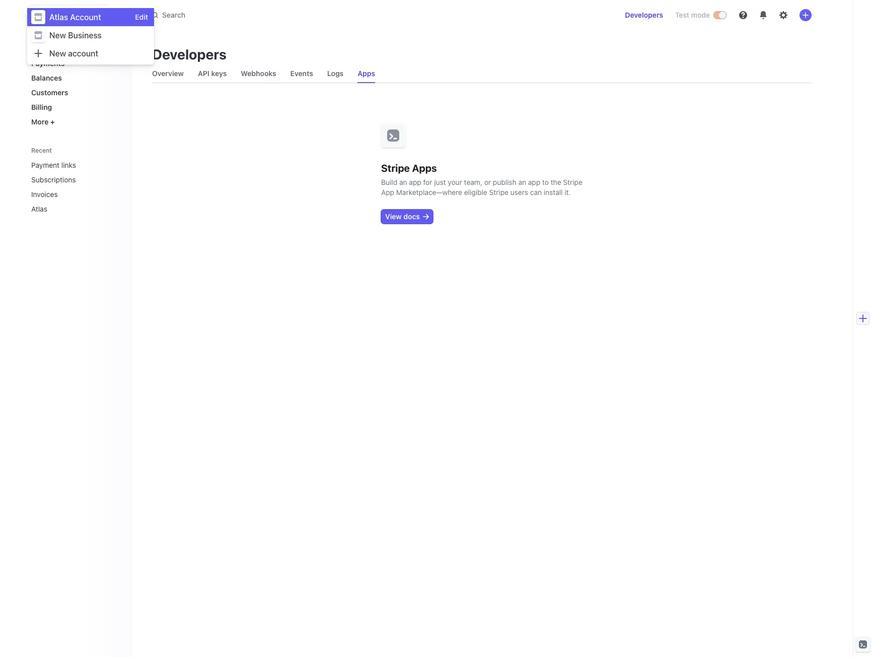 Task type: locate. For each thing, give the bounding box(es) containing it.
marketplace—where
[[396, 188, 463, 197]]

tab list
[[148, 64, 812, 83]]

developers left 'test'
[[625, 11, 664, 19]]

recent
[[31, 147, 52, 154]]

apps
[[358, 69, 375, 78], [412, 162, 437, 174]]

1 vertical spatial stripe
[[564, 178, 583, 186]]

1 atlas account from the top
[[49, 11, 96, 19]]

stripe down publish
[[490, 188, 509, 197]]

0 horizontal spatial an
[[400, 178, 407, 186]]

2 atlas account from the top
[[49, 13, 101, 22]]

an
[[400, 178, 407, 186], [519, 178, 527, 186]]

Search search field
[[146, 6, 430, 24]]

apps up 'for'
[[412, 162, 437, 174]]

overview link
[[148, 67, 188, 81]]

atlas account
[[49, 11, 96, 19], [49, 13, 101, 22]]

an up users
[[519, 178, 527, 186]]

invoices link
[[27, 186, 110, 203]]

edit
[[135, 13, 148, 21]]

1 vertical spatial apps
[[412, 162, 437, 174]]

it.
[[565, 188, 571, 197]]

list box
[[27, 8, 154, 62]]

1 vertical spatial new
[[49, 49, 66, 58]]

your
[[448, 178, 462, 186]]

0 vertical spatial apps
[[358, 69, 375, 78]]

0 vertical spatial new
[[49, 31, 66, 40]]

developers up the api
[[152, 46, 227, 62]]

1 horizontal spatial developers
[[625, 11, 664, 19]]

new inside button
[[49, 31, 66, 40]]

1 new from the top
[[49, 31, 66, 40]]

2 vertical spatial stripe
[[490, 188, 509, 197]]

stripe
[[381, 162, 410, 174], [564, 178, 583, 186], [490, 188, 509, 197]]

0 vertical spatial developers
[[625, 11, 664, 19]]

test
[[676, 11, 690, 19]]

can
[[530, 188, 542, 197]]

0 horizontal spatial app
[[409, 178, 422, 186]]

view docs link
[[381, 210, 433, 224]]

2 new from the top
[[49, 49, 66, 58]]

customers
[[31, 88, 68, 97]]

1 vertical spatial developers
[[152, 46, 227, 62]]

more +
[[31, 117, 55, 126]]

new business
[[49, 31, 102, 40]]

Search text field
[[146, 6, 430, 24]]

0 vertical spatial stripe
[[381, 162, 410, 174]]

developers inside developers 'link'
[[625, 11, 664, 19]]

atlas inside recent element
[[31, 205, 47, 213]]

2 horizontal spatial stripe
[[564, 178, 583, 186]]

atlas
[[49, 11, 67, 19], [49, 13, 68, 22], [31, 205, 47, 213]]

1 horizontal spatial apps
[[412, 162, 437, 174]]

payment links
[[31, 161, 76, 169]]

payments
[[31, 59, 65, 68]]

subscriptions link
[[27, 171, 110, 188]]

apps inside 'stripe apps build an app for just your team, or publish an app to the stripe app marketplace—where eligible stripe users can install it.'
[[412, 162, 437, 174]]

atlas inside button
[[49, 11, 67, 19]]

mode
[[692, 11, 710, 19]]

1 horizontal spatial app
[[528, 178, 541, 186]]

app
[[409, 178, 422, 186], [528, 178, 541, 186]]

new up home
[[49, 31, 66, 40]]

logs
[[327, 69, 344, 78]]

1 horizontal spatial an
[[519, 178, 527, 186]]

stripe up build
[[381, 162, 410, 174]]

api keys
[[198, 69, 227, 78]]

atlas account button
[[31, 8, 107, 22]]

docs
[[404, 212, 420, 221]]

home link
[[27, 40, 124, 57]]

new inside button
[[49, 49, 66, 58]]

app up can
[[528, 178, 541, 186]]

events
[[291, 69, 313, 78]]

new up payments
[[49, 49, 66, 58]]

tab list containing overview
[[148, 64, 812, 83]]

invoices
[[31, 190, 58, 199]]

recent navigation links element
[[21, 142, 132, 217]]

apps inside apps link
[[358, 69, 375, 78]]

new
[[49, 31, 66, 40], [49, 49, 66, 58]]

payment links link
[[27, 157, 110, 173]]

team,
[[464, 178, 483, 186]]

an right build
[[400, 178, 407, 186]]

new business button
[[27, 26, 154, 44]]

help image
[[740, 11, 748, 19]]

payments link
[[27, 55, 124, 72]]

keys
[[211, 69, 227, 78]]

stripe up it.
[[564, 178, 583, 186]]

account
[[68, 11, 96, 19], [70, 13, 101, 22]]

api
[[198, 69, 210, 78]]

0 horizontal spatial apps
[[358, 69, 375, 78]]

payment
[[31, 161, 59, 169]]

billing link
[[27, 99, 124, 115]]

to
[[543, 178, 549, 186]]

developers
[[625, 11, 664, 19], [152, 46, 227, 62]]

1 app from the left
[[409, 178, 422, 186]]

api keys link
[[194, 67, 231, 81]]

apps right logs
[[358, 69, 375, 78]]

new for new business
[[49, 31, 66, 40]]

app left 'for'
[[409, 178, 422, 186]]

business
[[68, 31, 102, 40]]

1 horizontal spatial stripe
[[490, 188, 509, 197]]

settings image
[[780, 11, 788, 19]]

install
[[544, 188, 563, 197]]



Task type: vqa. For each thing, say whether or not it's contained in the screenshot.
the Oct for Subscribers
no



Task type: describe. For each thing, give the bounding box(es) containing it.
recent element
[[21, 157, 132, 217]]

home
[[31, 44, 51, 53]]

0 horizontal spatial stripe
[[381, 162, 410, 174]]

app
[[381, 188, 395, 197]]

subscriptions
[[31, 175, 76, 184]]

edit button
[[135, 12, 148, 22]]

balances
[[31, 74, 62, 82]]

logs link
[[323, 67, 348, 81]]

or
[[485, 178, 491, 186]]

the
[[551, 178, 562, 186]]

billing
[[31, 103, 52, 111]]

just
[[434, 178, 446, 186]]

eligible
[[464, 188, 488, 197]]

links
[[61, 161, 76, 169]]

account inside button
[[68, 11, 96, 19]]

overview
[[152, 69, 184, 78]]

publish
[[493, 178, 517, 186]]

0 horizontal spatial developers
[[152, 46, 227, 62]]

more
[[31, 117, 49, 126]]

search
[[162, 11, 185, 19]]

customers link
[[27, 84, 124, 101]]

view docs
[[385, 212, 420, 221]]

1 an from the left
[[400, 178, 407, 186]]

new for new account
[[49, 49, 66, 58]]

account
[[68, 49, 98, 58]]

build
[[381, 178, 398, 186]]

view
[[385, 212, 402, 221]]

2 an from the left
[[519, 178, 527, 186]]

atlas inside list box
[[49, 13, 68, 22]]

new account
[[49, 49, 98, 58]]

2 app from the left
[[528, 178, 541, 186]]

+
[[50, 117, 55, 126]]

developers link
[[621, 7, 668, 23]]

stripe apps build an app for just your team, or publish an app to the stripe app marketplace—where eligible stripe users can install it.
[[381, 162, 583, 197]]

users
[[511, 188, 529, 197]]

test mode
[[676, 11, 710, 19]]

atlas link
[[27, 201, 110, 217]]

list box containing atlas account
[[27, 8, 154, 62]]

for
[[424, 178, 433, 186]]

webhooks
[[241, 69, 276, 78]]

balances link
[[27, 70, 124, 86]]

atlas account inside button
[[49, 11, 96, 19]]

apps link
[[354, 67, 379, 81]]

events link
[[287, 67, 317, 81]]

core navigation links element
[[27, 40, 124, 130]]

new account button
[[27, 44, 154, 62]]

webhooks link
[[237, 67, 280, 81]]



